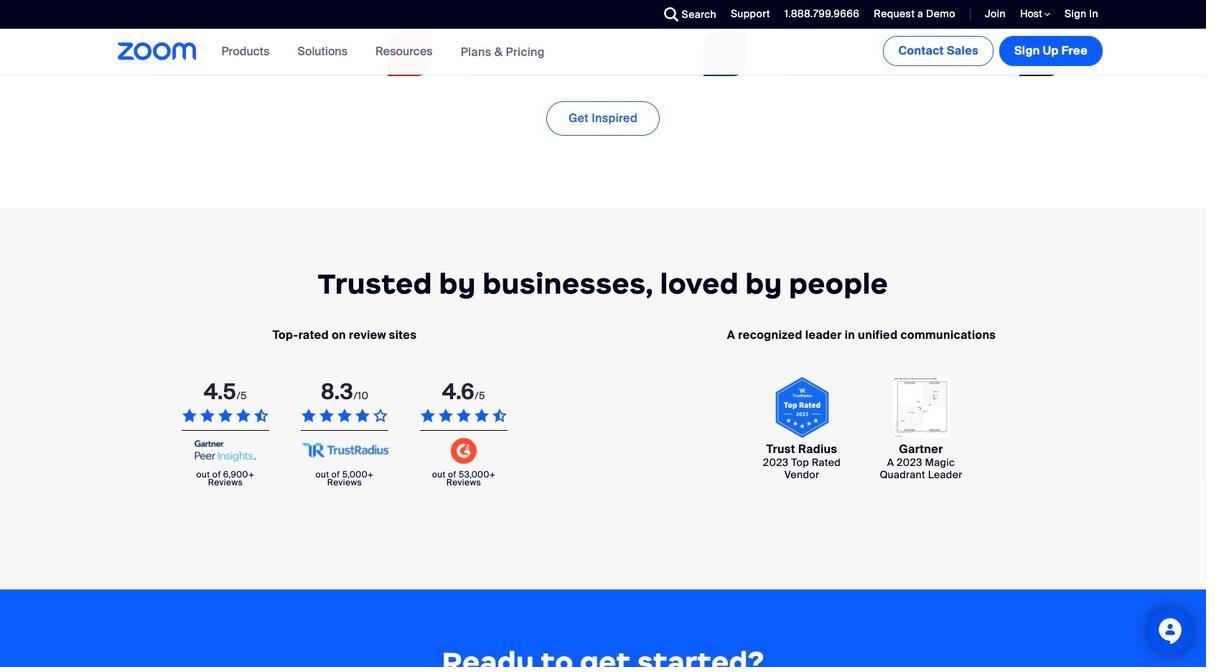 Task type: locate. For each thing, give the bounding box(es) containing it.
4.5 stars image up g2 logo
[[421, 409, 507, 423]]

meetings navigation
[[881, 29, 1106, 69]]

gartner image
[[891, 377, 952, 438]]

banner
[[101, 29, 1106, 75]]

trust radius image
[[772, 377, 833, 438]]

4.5 stars image for gartner peet insights logo
[[182, 409, 269, 423]]

0 horizontal spatial 4.5 stars image
[[182, 409, 269, 423]]

2 4.5 stars image from the left
[[421, 409, 507, 423]]

4.5 stars image up gartner peet insights logo
[[182, 409, 269, 423]]

4.5 stars image
[[182, 409, 269, 423], [421, 409, 507, 423]]

zoom logo image
[[118, 42, 197, 60]]

1 horizontal spatial 4.5 stars image
[[421, 409, 507, 423]]

4.5 stars image for g2 logo
[[421, 409, 507, 423]]

1 4.5 stars image from the left
[[182, 409, 269, 423]]

gartner peet insights logo image
[[182, 438, 269, 464]]

4 stars image
[[302, 409, 388, 423]]



Task type: vqa. For each thing, say whether or not it's contained in the screenshot.
first 4.5 STARS image
yes



Task type: describe. For each thing, give the bounding box(es) containing it.
trust radius logo image
[[301, 438, 389, 464]]

product information navigation
[[211, 29, 556, 75]]

g2 logo image
[[420, 438, 508, 464]]



